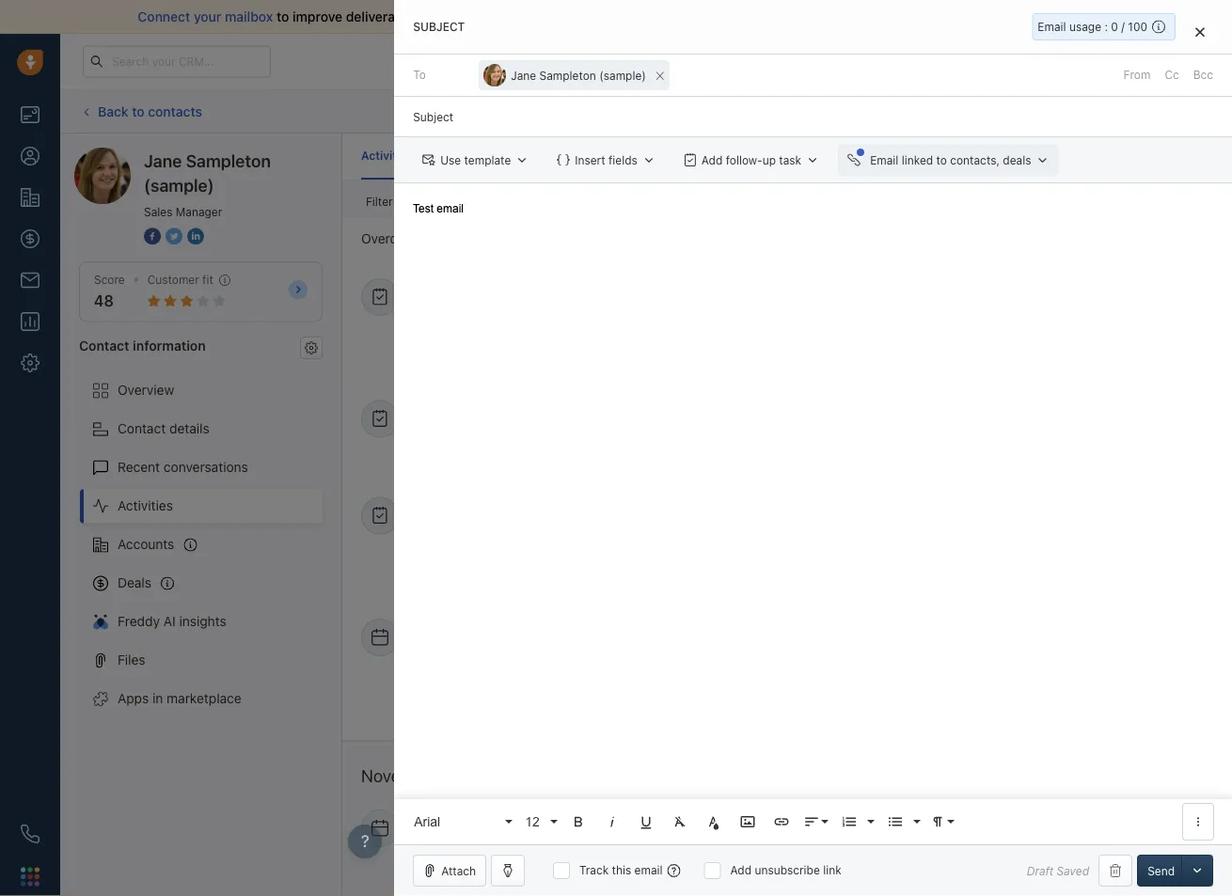 Task type: locate. For each thing, give the bounding box(es) containing it.
( right notes at the top left
[[505, 149, 510, 162]]

2 all from the left
[[522, 195, 535, 209]]

1 vertical spatial contact
[[118, 421, 166, 437]]

jane sampleton (sample) down resolve
[[447, 879, 586, 893]]

meeting jane to resolve any concerns and close the deal.
[[423, 847, 728, 860]]

improve
[[293, 9, 343, 24]]

filter
[[366, 195, 393, 209]]

all activities
[[421, 195, 486, 209]]

+2
[[600, 880, 613, 893]]

0 vertical spatial email
[[1038, 20, 1066, 33]]

email left usage
[[1038, 20, 1066, 33]]

and
[[429, 9, 452, 24], [416, 231, 439, 247], [628, 847, 648, 860]]

tasks image
[[372, 410, 389, 427]]

1 horizontal spatial (sample)
[[538, 879, 586, 893]]

add up the bucks
[[731, 864, 752, 877]]

2
[[776, 826, 783, 839]]

1 vertical spatial add
[[731, 864, 752, 877]]

this
[[612, 864, 631, 877]]

create custom sales activity
[[738, 149, 895, 162]]

add for add unsubscribe link
[[731, 864, 752, 877]]

linkedin circled image
[[187, 226, 204, 246]]

and down 'added'
[[628, 847, 648, 860]]

email inside button
[[870, 153, 899, 167]]

sampleton
[[540, 69, 596, 82], [186, 151, 271, 171], [477, 879, 535, 893]]

sales
[[822, 149, 850, 162]]

0 vertical spatial (sample)
[[599, 69, 646, 82]]

timeline
[[407, 149, 451, 162]]

1 horizontal spatial email
[[1038, 20, 1066, 33]]

meetings image
[[372, 629, 389, 646], [372, 819, 389, 836]]

1 horizontal spatial email
[[635, 864, 663, 877]]

jane up attach
[[470, 847, 495, 860]]

1 vertical spatial jane sampleton (sample)
[[447, 879, 586, 893]]

2 vertical spatial and
[[628, 847, 648, 860]]

Search your CRM... text field
[[83, 46, 271, 78]]

track this email
[[580, 864, 663, 877]]

email inside × dialog
[[635, 864, 663, 877]]

activities up overdue and upcoming activities
[[438, 195, 486, 209]]

2 ( from the left
[[574, 149, 578, 162]]

0 vertical spatial add
[[702, 153, 723, 167]]

hilton
[[640, 879, 672, 893]]

0 horizontal spatial email
[[870, 153, 899, 167]]

all
[[421, 195, 435, 209], [522, 195, 535, 209]]

sampleton up manager
[[186, 151, 271, 171]]

phone image
[[21, 825, 40, 844]]

attach
[[441, 865, 476, 878]]

scratch.
[[1077, 9, 1128, 24]]

0 horizontal spatial add
[[702, 153, 723, 167]]

twitter circled image
[[166, 226, 182, 246]]

12 button
[[519, 803, 560, 841]]

clear formatting image
[[672, 814, 689, 831]]

meeting up attach
[[423, 847, 466, 860]]

1 vertical spatial email
[[635, 864, 663, 877]]

2 vertical spatial (sample)
[[538, 879, 586, 893]]

email left linked
[[870, 153, 899, 167]]

customer
[[147, 273, 199, 286]]

score
[[94, 273, 125, 286]]

1 horizontal spatial meeting
[[565, 826, 609, 839]]

jane down way
[[511, 69, 536, 82]]

conversations.
[[628, 9, 719, 24]]

0 vertical spatial meeting
[[565, 826, 609, 839]]

1 horizontal spatial days
[[818, 55, 841, 67]]

more misc image
[[1190, 814, 1207, 831]]

1 horizontal spatial )
[[586, 149, 590, 162]]

freshworks switcher image
[[21, 868, 40, 886]]

draft saved
[[1027, 864, 1089, 878]]

(sample) inside jane sampleton (sample)
[[144, 175, 214, 195]]

add left the follow-
[[702, 153, 723, 167]]

sampleton down sync
[[540, 69, 596, 82]]

2 ) from the left
[[586, 149, 590, 162]]

your trial ends in 21 days
[[718, 55, 841, 67]]

jane sampleton (sample) ×
[[511, 64, 665, 84]]

0 vertical spatial email
[[591, 9, 624, 24]]

close image
[[1196, 26, 1205, 37]]

application containing arial
[[394, 183, 1232, 845]]

0 horizontal spatial meeting
[[423, 847, 466, 860]]

to right back in the left of the page
[[132, 103, 145, 119]]

1 vertical spatial (sample)
[[144, 175, 214, 195]]

( for 1
[[505, 149, 510, 162]]

november
[[361, 765, 440, 786]]

insert fields
[[575, 153, 638, 167]]

email up hilton
[[635, 864, 663, 877]]

recent conversations
[[118, 460, 248, 475]]

email for email linked to contacts, deals
[[870, 153, 899, 167]]

0 horizontal spatial in
[[152, 691, 163, 707]]

1 vertical spatial in
[[152, 691, 163, 707]]

meeting up meeting jane to resolve any concerns and close the deal.
[[565, 826, 609, 839]]

template
[[464, 153, 511, 167]]

jane down contacts
[[144, 151, 182, 171]]

(sample) left × link
[[599, 69, 646, 82]]

2 meetings image from the top
[[372, 819, 389, 836]]

mailbox
[[225, 9, 273, 24]]

1 vertical spatial email
[[870, 153, 899, 167]]

back
[[98, 103, 128, 119]]

by
[[396, 195, 409, 209]]

0 horizontal spatial sampleton
[[186, 151, 271, 171]]

1 vertical spatial activities
[[506, 231, 561, 247]]

0 horizontal spatial )
[[516, 149, 520, 162]]

0 vertical spatial contact
[[79, 338, 129, 353]]

all time periods
[[522, 195, 604, 209]]

filter by
[[366, 195, 409, 209]]

to right linked
[[937, 153, 947, 167]]

1 all from the left
[[421, 195, 435, 209]]

days
[[818, 55, 841, 67], [786, 826, 811, 839]]

apps in marketplace
[[118, 691, 242, 707]]

all right by
[[421, 195, 435, 209]]

jane sampleton (sample)
[[144, 151, 271, 195], [447, 879, 586, 893]]

(sample) inside jane sampleton (sample) ×
[[599, 69, 646, 82]]

insert fields button
[[548, 144, 665, 176]]

jane sampleton (sample) up manager
[[144, 151, 271, 195]]

1 vertical spatial meeting
[[423, 847, 466, 860]]

connect
[[138, 9, 190, 24]]

( right tasks
[[574, 149, 578, 162]]

meeting added
[[565, 826, 647, 839]]

0 vertical spatial activities
[[438, 195, 486, 209]]

cc
[[1165, 68, 1179, 82]]

all inside button
[[522, 195, 535, 209]]

days right 21
[[818, 55, 841, 67]]

1 meetings image from the top
[[372, 629, 389, 646]]

activity
[[853, 149, 895, 162]]

to
[[413, 68, 426, 82]]

sampleton inside jane sampleton (sample) ×
[[540, 69, 596, 82]]

fields
[[609, 153, 638, 167]]

application
[[394, 183, 1232, 845]]

1 horizontal spatial all
[[522, 195, 535, 209]]

contact up recent
[[118, 421, 166, 437]]

(
[[505, 149, 510, 162], [574, 149, 578, 162]]

bcc
[[1193, 68, 1214, 82]]

way
[[515, 9, 539, 24]]

create
[[738, 149, 775, 162]]

bucks
[[711, 879, 744, 893]]

saved
[[1057, 864, 1089, 878]]

1 vertical spatial meetings image
[[372, 819, 389, 836]]

manager
[[176, 205, 222, 218]]

upcoming
[[443, 231, 503, 247]]

overdue and upcoming activities
[[361, 231, 561, 247]]

meetings
[[609, 149, 660, 162]]

contact for contact information
[[79, 338, 129, 353]]

meeting for meeting jane to resolve any concerns and close the deal.
[[423, 847, 466, 860]]

) for notes ( 1 )
[[516, 149, 520, 162]]

freddy ai insights
[[118, 614, 226, 629]]

0 horizontal spatial all
[[421, 195, 435, 209]]

email for email usage : 0 / 100
[[1038, 20, 1066, 33]]

0 vertical spatial and
[[429, 9, 452, 24]]

1 horizontal spatial (
[[574, 149, 578, 162]]

0 vertical spatial jane sampleton (sample)
[[144, 151, 271, 195]]

(sample) down any in the bottom of the page
[[538, 879, 586, 893]]

2023
[[470, 765, 510, 786]]

2 horizontal spatial sampleton
[[540, 69, 596, 82]]

:
[[1105, 20, 1108, 33]]

activity
[[361, 149, 404, 162]]

activities down time
[[506, 231, 561, 247]]

1 horizontal spatial add
[[731, 864, 752, 877]]

contact down 48 button
[[79, 338, 129, 353]]

1 vertical spatial days
[[786, 826, 811, 839]]

None text field
[[675, 60, 679, 90]]

create custom sales activity link
[[717, 149, 895, 162]]

tasks image
[[372, 288, 389, 305], [372, 507, 389, 524]]

send
[[1148, 865, 1175, 878]]

(sample)
[[599, 69, 646, 82], [144, 175, 214, 195], [538, 879, 586, 893]]

connect your mailbox to improve deliverability and enable 2-way sync of email conversations.
[[138, 9, 719, 24]]

Write a subject line text field
[[394, 97, 1232, 137]]

of
[[575, 9, 588, 24]]

1 ( from the left
[[505, 149, 510, 162]]

0 vertical spatial tasks image
[[372, 288, 389, 305]]

email right of
[[591, 9, 624, 24]]

15,
[[444, 765, 465, 786]]

and right overdue
[[416, 231, 439, 247]]

1 vertical spatial sampleton
[[186, 151, 271, 171]]

1 horizontal spatial in
[[792, 55, 801, 67]]

jane
[[511, 69, 536, 82], [144, 151, 182, 171], [470, 847, 495, 860], [447, 879, 473, 893]]

sampleton down resolve
[[477, 879, 535, 893]]

1
[[510, 149, 516, 162]]

ordered list image
[[841, 814, 858, 831]]

bold (⌘b) image
[[570, 814, 587, 831]]

0 horizontal spatial (sample)
[[144, 175, 214, 195]]

1 ) from the left
[[516, 149, 520, 162]]

(sample) up sales manager
[[144, 175, 214, 195]]

text color image
[[706, 814, 723, 831]]

2 horizontal spatial (sample)
[[599, 69, 646, 82]]

all left time
[[522, 195, 535, 209]]

days right 2
[[786, 826, 811, 839]]

0 horizontal spatial jane sampleton (sample)
[[144, 151, 271, 195]]

facebook circled image
[[144, 226, 161, 246]]

2 days ago
[[776, 826, 834, 839]]

email linked to contacts, deals
[[870, 153, 1032, 167]]

1 vertical spatial tasks image
[[372, 507, 389, 524]]

2 vertical spatial sampleton
[[477, 879, 535, 893]]

linked
[[902, 153, 933, 167]]

overdue
[[361, 231, 413, 247]]

to inside button
[[937, 153, 947, 167]]

0 horizontal spatial (
[[505, 149, 510, 162]]

information
[[133, 338, 206, 353]]

0 vertical spatial meetings image
[[372, 629, 389, 646]]

trial
[[744, 55, 762, 67]]

john smith
[[689, 826, 750, 839]]

1 horizontal spatial activities
[[506, 231, 561, 247]]

and left enable
[[429, 9, 452, 24]]

0 horizontal spatial activities
[[438, 195, 486, 209]]

hotel,
[[675, 879, 708, 893]]

1 horizontal spatial jane sampleton (sample)
[[447, 879, 586, 893]]

in right apps
[[152, 691, 163, 707]]

0 vertical spatial sampleton
[[540, 69, 596, 82]]

added
[[613, 826, 647, 839]]

in left 21
[[792, 55, 801, 67]]

to inside "link"
[[132, 103, 145, 119]]

time
[[538, 195, 561, 209]]



Task type: describe. For each thing, give the bounding box(es) containing it.
contact for contact details
[[118, 421, 166, 437]]

activity timeline
[[361, 149, 451, 162]]

hilton hotel, bucks road
[[640, 879, 775, 893]]

conversations
[[164, 460, 248, 475]]

deal.
[[703, 847, 728, 860]]

connect your mailbox link
[[138, 9, 277, 24]]

email linked to contacts, deals button
[[838, 144, 1059, 176]]

the
[[682, 847, 699, 860]]

apps
[[118, 691, 149, 707]]

paragraph format image
[[930, 814, 947, 831]]

and for concerns
[[628, 847, 648, 860]]

recent
[[118, 460, 160, 475]]

/
[[1122, 20, 1125, 33]]

track
[[580, 864, 609, 877]]

from
[[1124, 68, 1151, 82]]

activities
[[118, 498, 173, 514]]

use template
[[440, 153, 511, 167]]

contact information
[[79, 338, 206, 353]]

0 horizontal spatial email
[[591, 9, 624, 24]]

jane down attach
[[447, 879, 473, 893]]

insights
[[179, 614, 226, 629]]

0 vertical spatial in
[[792, 55, 801, 67]]

to right mailbox
[[277, 9, 289, 24]]

phone element
[[11, 816, 49, 853]]

mng settings image
[[305, 341, 318, 354]]

road
[[747, 879, 775, 893]]

explore plans link
[[867, 50, 960, 72]]

0
[[1111, 20, 1118, 33]]

meeting for meeting added
[[565, 826, 609, 839]]

sales manager
[[144, 205, 222, 218]]

all activities link
[[417, 191, 503, 213]]

0 horizontal spatial days
[[786, 826, 811, 839]]

you
[[901, 9, 923, 24]]

task
[[779, 153, 802, 167]]

email image
[[1046, 54, 1059, 69]]

freddy
[[118, 614, 160, 629]]

underline (⌘u) image
[[638, 814, 655, 831]]

ago
[[814, 826, 834, 839]]

score 48
[[94, 273, 125, 310]]

contacts,
[[950, 153, 1000, 167]]

× link
[[651, 59, 670, 90]]

0 vertical spatial days
[[818, 55, 841, 67]]

ends
[[765, 55, 789, 67]]

all for all time periods
[[522, 195, 535, 209]]

none text field inside × dialog
[[675, 60, 679, 90]]

100
[[1128, 20, 1148, 33]]

× dialog
[[394, 0, 1232, 897]]

so
[[882, 9, 897, 24]]

insert image (⌘p) image
[[740, 814, 757, 831]]

jane inside jane sampleton (sample) ×
[[511, 69, 536, 82]]

align image
[[804, 814, 820, 831]]

) for tasks ( 3 )
[[586, 149, 590, 162]]

explore
[[877, 55, 918, 68]]

12
[[525, 815, 540, 829]]

accounts
[[118, 537, 174, 552]]

john
[[689, 826, 715, 839]]

all for all activities
[[421, 195, 435, 209]]

2 tasks image from the top
[[372, 507, 389, 524]]

notes ( 1 )
[[470, 149, 520, 162]]

custom
[[778, 149, 819, 162]]

sampleton inside jane sampleton (sample)
[[186, 151, 271, 171]]

up
[[763, 153, 776, 167]]

italic (⌘i) image
[[604, 814, 621, 831]]

november 15, 2023
[[361, 765, 510, 786]]

1 tasks image from the top
[[372, 288, 389, 305]]

smith
[[718, 826, 750, 839]]

tasks
[[539, 149, 570, 162]]

start
[[1011, 9, 1041, 24]]

your
[[718, 55, 741, 67]]

details
[[169, 421, 210, 437]]

send button
[[1137, 855, 1185, 887]]

usage
[[1070, 20, 1102, 33]]

3
[[578, 149, 586, 162]]

add for add follow-up task
[[702, 153, 723, 167]]

to left resolve
[[498, 847, 509, 860]]

( for 3
[[574, 149, 578, 162]]

your
[[194, 9, 221, 24]]

insert link (⌘k) image
[[773, 814, 790, 831]]

×
[[655, 64, 665, 84]]

to left the start
[[995, 9, 1008, 24]]

have
[[963, 9, 992, 24]]

draft
[[1027, 864, 1054, 878]]

add follow-up task
[[702, 153, 802, 167]]

unsubscribe
[[755, 864, 820, 877]]

don't
[[927, 9, 959, 24]]

ai
[[164, 614, 176, 629]]

add unsubscribe link
[[731, 864, 842, 877]]

1 vertical spatial and
[[416, 231, 439, 247]]

attach button
[[413, 855, 486, 887]]

insert
[[575, 153, 605, 167]]

from
[[1044, 9, 1073, 24]]

jane inside jane sampleton (sample)
[[144, 151, 182, 171]]

follow-
[[726, 153, 763, 167]]

contact details
[[118, 421, 210, 437]]

email usage : 0 / 100
[[1038, 20, 1148, 33]]

so you don't have to start from scratch.
[[882, 9, 1128, 24]]

1 horizontal spatial sampleton
[[477, 879, 535, 893]]

unordered list image
[[887, 814, 904, 831]]

customer fit
[[147, 273, 213, 286]]

all time periods button
[[517, 190, 622, 214]]

and for deliverability
[[429, 9, 452, 24]]

periods
[[565, 195, 604, 209]]

tasks ( 3 )
[[539, 149, 590, 162]]

link
[[823, 864, 842, 877]]

subject
[[413, 20, 465, 33]]



Task type: vqa. For each thing, say whether or not it's contained in the screenshot.
Customer
yes



